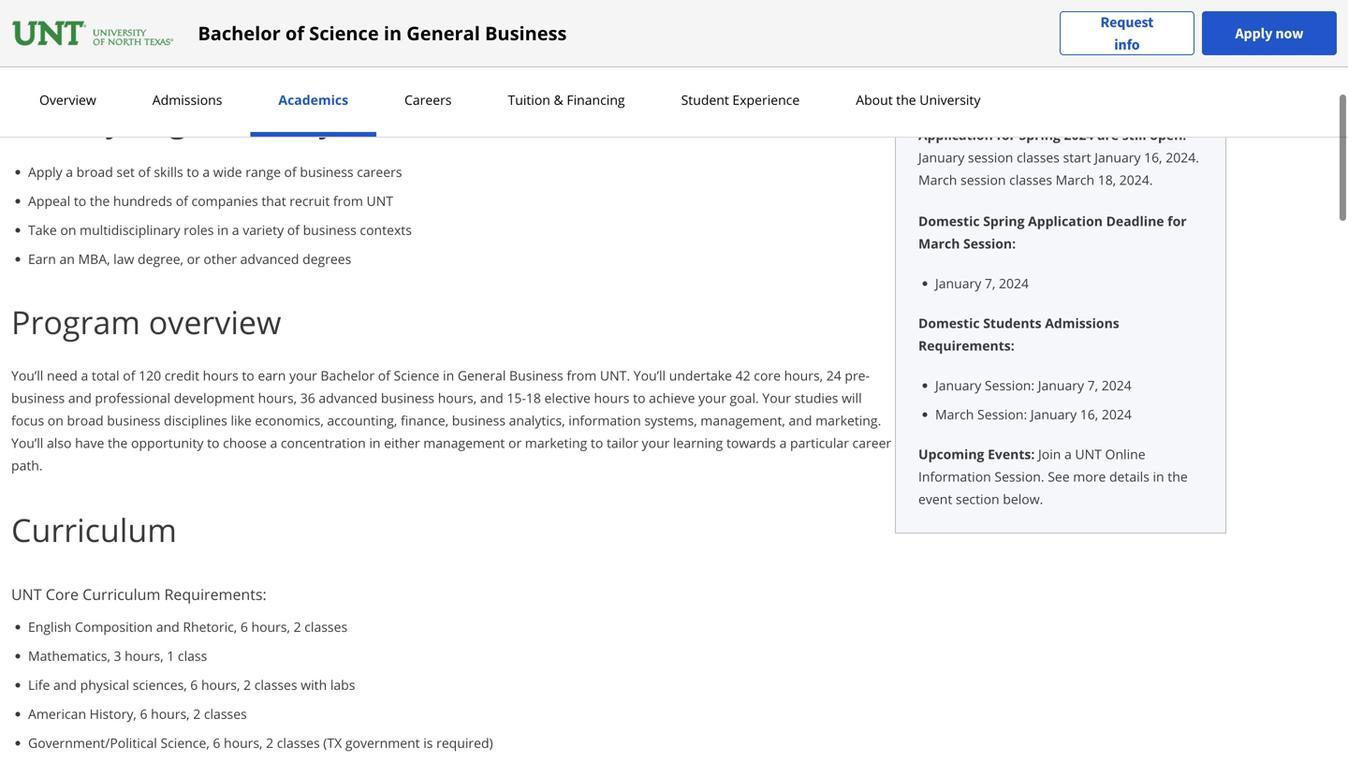 Task type: locate. For each thing, give the bounding box(es) containing it.
apply for apply a broad set of skills to a wide range of business careers
[[28, 163, 62, 181]]

1 vertical spatial domestic
[[919, 314, 980, 332]]

requirements: down students
[[919, 337, 1015, 355]]

academics link
[[273, 91, 354, 109]]

application down the 18,
[[1029, 212, 1103, 230]]

in inside join a unt online information session. see more details in the event section below.
[[1154, 468, 1165, 486]]

sciences,
[[133, 676, 187, 694]]

domestic inside domestic spring application deadline for march session:
[[919, 212, 980, 230]]

you'll left need
[[11, 367, 43, 385]]

1 vertical spatial advanced
[[319, 389, 378, 407]]

1 vertical spatial spring
[[984, 212, 1025, 230]]

general up careers on the left top of the page
[[407, 20, 480, 46]]

1 horizontal spatial from
[[567, 367, 597, 385]]

0 horizontal spatial 7,
[[985, 274, 996, 292]]

2024
[[1065, 126, 1094, 144], [999, 274, 1029, 292], [1102, 377, 1132, 394], [1102, 406, 1132, 423]]

in right details
[[1154, 468, 1165, 486]]

see
[[1048, 468, 1070, 486]]

16, inside application for spring 2024 are still open. january session classes start january 16, 2024. march session classes march 18, 2024.
[[1145, 148, 1163, 166]]

about the university link
[[851, 91, 987, 109]]

1 vertical spatial 2024.
[[1120, 171, 1154, 189]]

2 up with
[[294, 618, 301, 636]]

or down analytics,
[[509, 434, 522, 452]]

domestic up 'january 7, 2024'
[[919, 212, 980, 230]]

business up recruit
[[300, 163, 354, 181]]

1 horizontal spatial 7,
[[1088, 377, 1099, 394]]

january up march session: january 16, 2024 "list item"
[[1039, 377, 1085, 394]]

16, down january session: january 7, 2024 "list item"
[[1081, 406, 1099, 423]]

wide
[[213, 163, 242, 181]]

and down need
[[68, 389, 92, 407]]

2 vertical spatial unt
[[11, 584, 42, 605]]

0 vertical spatial on
[[60, 221, 76, 239]]

january 7, 2024
[[936, 274, 1029, 292]]

apply a broad set of skills to a wide range of business careers list item
[[28, 162, 895, 182]]

take on multidisciplinary roles in a variety of business contexts list item
[[28, 220, 895, 240]]

to down disciplines
[[207, 434, 220, 452]]

session: for january
[[985, 377, 1035, 394]]

0 horizontal spatial or
[[187, 250, 200, 268]]

business up tuition
[[485, 20, 567, 46]]

companies
[[192, 192, 258, 210]]

0 vertical spatial list
[[19, 162, 895, 269]]

2024. down open.
[[1166, 148, 1200, 166]]

more
[[1074, 468, 1107, 486]]

1 vertical spatial science
[[394, 367, 440, 385]]

domestic inside domestic students admissions requirements:
[[919, 314, 980, 332]]

unt down the careers
[[367, 192, 393, 210]]

classes up domestic spring application deadline for march session:
[[1010, 171, 1053, 189]]

0 vertical spatial 2024.
[[1166, 148, 1200, 166]]

to right appeal
[[74, 192, 86, 210]]

session.
[[995, 468, 1045, 486]]

hundreds
[[113, 192, 172, 210]]

0 vertical spatial spring
[[1020, 126, 1061, 144]]

hours, up the studies
[[785, 367, 823, 385]]

2 vertical spatial your
[[642, 434, 670, 452]]

the
[[897, 91, 917, 109], [90, 192, 110, 210], [108, 434, 128, 452], [1168, 468, 1188, 486]]

1 horizontal spatial apply
[[1236, 24, 1273, 43]]

1 horizontal spatial requirements:
[[919, 337, 1015, 355]]

domestic
[[919, 212, 980, 230], [919, 314, 980, 332]]

a left 'total'
[[81, 367, 88, 385]]

apply for apply now
[[1236, 24, 1273, 43]]

to left achieve
[[633, 389, 646, 407]]

broad left set at the top
[[77, 163, 113, 181]]

1 horizontal spatial or
[[509, 434, 522, 452]]

1 vertical spatial on
[[48, 412, 64, 429]]

1 vertical spatial 16,
[[1081, 406, 1099, 423]]

broad inside you'll need a total of 120 credit hours to earn your bachelor of science in general business from unt. you'll undertake 42 core hours, 24 pre- business and professional development hours, 36 advanced business hours, and 15-18 elective hours to achieve your goal. your studies will focus on broad business disciplines like economics, accounting, finance, business analytics, information systems, management, and marketing. you'll also have the opportunity to choose a concentration in either management or marketing to tailor your learning towards a particular career path.
[[67, 412, 104, 429]]

you'll up achieve
[[634, 367, 666, 385]]

0 horizontal spatial admissions
[[152, 91, 222, 109]]

1 vertical spatial business
[[510, 367, 564, 385]]

0 vertical spatial domestic
[[919, 212, 980, 230]]

2024.
[[1166, 148, 1200, 166], [1120, 171, 1154, 189]]

admissions down january 7, 2024 list item
[[1046, 314, 1120, 332]]

studies
[[795, 389, 839, 407]]

0 vertical spatial broad
[[77, 163, 113, 181]]

accounting,
[[327, 412, 397, 429]]

spring inside application for spring 2024 are still open. january session classes start january 16, 2024. march session classes march 18, 2024.
[[1020, 126, 1061, 144]]

a right 'join'
[[1065, 445, 1072, 463]]

1 vertical spatial broad
[[67, 412, 104, 429]]

january up domestic students admissions requirements:
[[936, 274, 982, 292]]

1 vertical spatial 7,
[[1088, 377, 1099, 394]]

business up management
[[452, 412, 506, 429]]

january session: january 7, 2024
[[936, 377, 1132, 394]]

elective
[[545, 389, 591, 407]]

0 vertical spatial session:
[[964, 235, 1016, 252]]

0 horizontal spatial advanced
[[240, 250, 299, 268]]

1 horizontal spatial 16,
[[1145, 148, 1163, 166]]

apply now
[[1236, 24, 1304, 43]]

0 vertical spatial requirements:
[[919, 337, 1015, 355]]

advanced inside list item
[[240, 250, 299, 268]]

1 vertical spatial your
[[699, 389, 727, 407]]

towards
[[727, 434, 777, 452]]

variety
[[243, 221, 284, 239]]

0 horizontal spatial hours
[[203, 367, 239, 385]]

marketing.
[[816, 412, 882, 429]]

march session: january 16, 2024 list item
[[936, 405, 1204, 424]]

financing
[[567, 91, 625, 109]]

pre-
[[845, 367, 870, 385]]

0 vertical spatial 16,
[[1145, 148, 1163, 166]]

of right range
[[284, 163, 297, 181]]

list
[[19, 162, 895, 269], [926, 376, 1204, 424], [19, 617, 895, 762]]

2024 up start
[[1065, 126, 1094, 144]]

management
[[424, 434, 505, 452]]

apply inside apply a broad set of skills to a wide range of business careers list item
[[28, 163, 62, 181]]

requirements: inside domestic students admissions requirements:
[[919, 337, 1015, 355]]

1 vertical spatial general
[[458, 367, 506, 385]]

application inside domestic spring application deadline for march session:
[[1029, 212, 1103, 230]]

business up degrees
[[303, 221, 357, 239]]

business up focus at the bottom
[[11, 389, 65, 407]]

the inside appeal to the hundreds of companies that recruit from unt list item
[[90, 192, 110, 210]]

0 vertical spatial business
[[485, 20, 567, 46]]

mathematics, 3 hours, 1 class list item
[[28, 646, 895, 666]]

broad inside apply a broad set of skills to a wide range of business careers list item
[[77, 163, 113, 181]]

domestic for domestic spring application deadline for march session:
[[919, 212, 980, 230]]

to:
[[521, 98, 560, 141]]

english composition and rhetoric, 6 hours, 2 classes list item
[[28, 617, 895, 637]]

0 horizontal spatial requirements:
[[164, 584, 267, 605]]

1 horizontal spatial application
[[1029, 212, 1103, 230]]

focus
[[11, 412, 44, 429]]

and
[[68, 389, 92, 407], [480, 389, 504, 407], [789, 412, 813, 429], [156, 618, 180, 636], [53, 676, 77, 694]]

life and physical sciences, 6 hours, 2 classes with labs list item
[[28, 675, 895, 695]]

session: up 'january 7, 2024'
[[964, 235, 1016, 252]]

hours,
[[785, 367, 823, 385], [258, 389, 297, 407], [438, 389, 477, 407], [251, 618, 290, 636], [125, 647, 164, 665], [201, 676, 240, 694], [151, 705, 190, 723], [224, 734, 263, 752]]

american history, 6 hours, 2 classes list item
[[28, 704, 895, 724]]

1 vertical spatial session
[[961, 171, 1006, 189]]

information
[[569, 412, 641, 429]]

1 horizontal spatial for
[[1168, 212, 1187, 230]]

bachelor up accounting, on the left bottom
[[321, 367, 375, 385]]

march up 'january 7, 2024'
[[919, 235, 961, 252]]

finance,
[[401, 412, 449, 429]]

hours, up finance,
[[438, 389, 477, 407]]

program overview
[[11, 300, 281, 344]]

1 domestic from the top
[[919, 212, 980, 230]]

business
[[300, 163, 354, 181], [303, 221, 357, 239], [11, 389, 65, 407], [381, 389, 435, 407], [107, 412, 161, 429], [452, 412, 506, 429]]

unt left core at the bottom left of the page
[[11, 584, 42, 605]]

a left variety
[[232, 221, 239, 239]]

1 vertical spatial requirements:
[[164, 584, 267, 605]]

january down january session: january 7, 2024 "list item"
[[1031, 406, 1077, 423]]

0 vertical spatial curriculum
[[11, 508, 177, 552]]

government/political science, 6 hours, 2 classes (tx government is required) list item
[[28, 733, 895, 753]]

law
[[113, 250, 134, 268]]

your up 36
[[289, 367, 317, 385]]

apply up appeal
[[28, 163, 62, 181]]

0 vertical spatial unt
[[367, 192, 393, 210]]

0 vertical spatial science
[[309, 20, 379, 46]]

still
[[1123, 126, 1147, 144]]

on up 'also'
[[48, 412, 64, 429]]

0 vertical spatial hours
[[203, 367, 239, 385]]

1 vertical spatial bachelor
[[321, 367, 375, 385]]

0 horizontal spatial apply
[[28, 163, 62, 181]]

unt up more
[[1076, 445, 1102, 463]]

bachelor of science in general business
[[198, 20, 567, 46]]

1 vertical spatial session:
[[985, 377, 1035, 394]]

1 vertical spatial application
[[1029, 212, 1103, 230]]

7,
[[985, 274, 996, 292], [1088, 377, 1099, 394]]

rhetoric,
[[183, 618, 237, 636]]

list containing apply a broad set of skills to a wide range of business careers
[[19, 162, 895, 269]]

requirements: up rhetoric,
[[164, 584, 267, 605]]

from right recruit
[[333, 192, 363, 210]]

spring up 'january 7, 2024'
[[984, 212, 1025, 230]]

student experience
[[682, 91, 800, 109]]

achieve
[[649, 389, 695, 407]]

or
[[187, 250, 200, 268], [509, 434, 522, 452]]

1 horizontal spatial 2024.
[[1166, 148, 1200, 166]]

a inside list item
[[232, 221, 239, 239]]

in right 'roles'
[[217, 221, 229, 239]]

0 vertical spatial for
[[997, 126, 1016, 144]]

session: up the events: at the right of page
[[978, 406, 1028, 423]]

curriculum up composition
[[83, 584, 161, 605]]

18
[[526, 389, 541, 407]]

mathematics,
[[28, 647, 110, 665]]

government/political
[[28, 734, 157, 752]]

requirements:
[[919, 337, 1015, 355], [164, 584, 267, 605]]

general up management
[[458, 367, 506, 385]]

goal.
[[730, 389, 759, 407]]

spring
[[1020, 126, 1061, 144], [984, 212, 1025, 230]]

or left other
[[187, 250, 200, 268]]

march inside domestic spring application deadline for march session:
[[919, 235, 961, 252]]

1 vertical spatial unt
[[1076, 445, 1102, 463]]

0 vertical spatial your
[[289, 367, 317, 385]]

0 vertical spatial from
[[333, 192, 363, 210]]

42
[[736, 367, 751, 385]]

apply inside apply now button
[[1236, 24, 1273, 43]]

advanced
[[240, 250, 299, 268], [319, 389, 378, 407]]

domestic down 'january 7, 2024'
[[919, 314, 980, 332]]

with
[[301, 676, 327, 694]]

earn an mba, law degree, or other advanced degrees
[[28, 250, 352, 268]]

7, inside january session: january 7, 2024 "list item"
[[1088, 377, 1099, 394]]

1 vertical spatial from
[[567, 367, 597, 385]]

business up 18
[[510, 367, 564, 385]]

american
[[28, 705, 86, 723]]

broad
[[77, 163, 113, 181], [67, 412, 104, 429]]

16, down open.
[[1145, 148, 1163, 166]]

unt
[[367, 192, 393, 210], [1076, 445, 1102, 463], [11, 584, 42, 605]]

1 horizontal spatial your
[[642, 434, 670, 452]]

2 domestic from the top
[[919, 314, 980, 332]]

1 horizontal spatial unt
[[367, 192, 393, 210]]

march down start
[[1056, 171, 1095, 189]]

a down economics,
[[270, 434, 277, 452]]

hours, left 1
[[125, 647, 164, 665]]

1 vertical spatial or
[[509, 434, 522, 452]]

on right take
[[60, 221, 76, 239]]

7, inside january 7, 2024 list item
[[985, 274, 996, 292]]

1 vertical spatial for
[[1168, 212, 1187, 230]]

0 vertical spatial advanced
[[240, 250, 299, 268]]

1 vertical spatial apply
[[28, 163, 62, 181]]

overview
[[149, 300, 281, 344]]

0 horizontal spatial your
[[289, 367, 317, 385]]

section
[[956, 490, 1000, 508]]

from inside you'll need a total of 120 credit hours to earn your bachelor of science in general business from unt. you'll undertake 42 core hours, 24 pre- business and professional development hours, 36 advanced business hours, and 15-18 elective hours to achieve your goal. your studies will focus on broad business disciplines like economics, accounting, finance, business analytics, information systems, management, and marketing. you'll also have the opportunity to choose a concentration in either management or marketing to tailor your learning towards a particular career path.
[[567, 367, 597, 385]]

0 horizontal spatial 16,
[[1081, 406, 1099, 423]]

0 vertical spatial application
[[919, 126, 994, 144]]

unt inside join a unt online information session. see more details in the event section below.
[[1076, 445, 1102, 463]]

0 horizontal spatial from
[[333, 192, 363, 210]]

of down skills
[[176, 192, 188, 210]]

6
[[241, 618, 248, 636], [190, 676, 198, 694], [140, 705, 148, 723], [213, 734, 220, 752]]

0 vertical spatial 7,
[[985, 274, 996, 292]]

0 horizontal spatial science
[[309, 20, 379, 46]]

appeal to the hundreds of companies that recruit from unt list item
[[28, 191, 895, 211]]

list containing january session: january 7, 2024
[[926, 376, 1204, 424]]

your down systems,
[[642, 434, 670, 452]]

you'll up path.
[[11, 434, 43, 452]]

apply left now
[[1236, 24, 1273, 43]]

march up upcoming
[[936, 406, 975, 423]]

2 horizontal spatial unt
[[1076, 445, 1102, 463]]

2
[[294, 618, 301, 636], [244, 676, 251, 694], [193, 705, 201, 723], [266, 734, 274, 752]]

1 horizontal spatial advanced
[[319, 389, 378, 407]]

0 horizontal spatial application
[[919, 126, 994, 144]]

1 horizontal spatial science
[[394, 367, 440, 385]]

bachelor inside you'll need a total of 120 credit hours to earn your bachelor of science in general business from unt. you'll undertake 42 core hours, 24 pre- business and professional development hours, 36 advanced business hours, and 15-18 elective hours to achieve your goal. your studies will focus on broad business disciplines like economics, accounting, finance, business analytics, information systems, management, and marketing. you'll also have the opportunity to choose a concentration in either management or marketing to tailor your learning towards a particular career path.
[[321, 367, 375, 385]]

career
[[853, 434, 892, 452]]

0 vertical spatial admissions
[[152, 91, 222, 109]]

2 vertical spatial list
[[19, 617, 895, 762]]

0 horizontal spatial for
[[997, 126, 1016, 144]]

business
[[485, 20, 567, 46], [510, 367, 564, 385]]

or inside you'll need a total of 120 credit hours to earn your bachelor of science in general business from unt. you'll undertake 42 core hours, 24 pre- business and professional development hours, 36 advanced business hours, and 15-18 elective hours to achieve your goal. your studies will focus on broad business disciplines like economics, accounting, finance, business analytics, information systems, management, and marketing. you'll also have the opportunity to choose a concentration in either management or marketing to tailor your learning towards a particular career path.
[[509, 434, 522, 452]]

requirements: for domestic students admissions requirements:
[[919, 337, 1015, 355]]

1 horizontal spatial hours
[[594, 389, 630, 407]]

the right details
[[1168, 468, 1188, 486]]

2 vertical spatial session:
[[978, 406, 1028, 423]]

0 vertical spatial general
[[407, 20, 480, 46]]

0 vertical spatial bachelor
[[198, 20, 281, 46]]

2 up government/political science, 6 hours, 2 classes (tx government is required) at left
[[244, 676, 251, 694]]

24
[[827, 367, 842, 385]]

of
[[286, 20, 304, 46], [138, 163, 151, 181], [284, 163, 297, 181], [176, 192, 188, 210], [287, 221, 300, 239], [123, 367, 135, 385], [378, 367, 391, 385]]

domestic for domestic students admissions requirements:
[[919, 314, 980, 332]]

from up elective
[[567, 367, 597, 385]]

admissions
[[152, 91, 222, 109], [1046, 314, 1120, 332]]

7, up students
[[985, 274, 996, 292]]

120
[[139, 367, 161, 385]]

able
[[449, 98, 513, 141]]

earn
[[258, 367, 286, 385]]

0 vertical spatial apply
[[1236, 24, 1273, 43]]

earn
[[28, 250, 56, 268]]

1 vertical spatial list
[[926, 376, 1204, 424]]

classes left (tx
[[277, 734, 320, 752]]

application down university
[[919, 126, 994, 144]]

0 vertical spatial or
[[187, 250, 200, 268]]

2024 up students
[[999, 274, 1029, 292]]

january down university
[[919, 148, 965, 166]]

the right have
[[108, 434, 128, 452]]

admissions up skills
[[152, 91, 222, 109]]

application inside application for spring 2024 are still open. january session classes start january 16, 2024. march session classes march 18, 2024.
[[919, 126, 994, 144]]

below.
[[1003, 490, 1044, 508]]

1 vertical spatial admissions
[[1046, 314, 1120, 332]]

1 horizontal spatial bachelor
[[321, 367, 375, 385]]

1 horizontal spatial admissions
[[1046, 314, 1120, 332]]

hours, right science,
[[224, 734, 263, 752]]

set
[[117, 163, 135, 181]]

a right "towards"
[[780, 434, 787, 452]]

&
[[554, 91, 564, 109]]

your
[[289, 367, 317, 385], [699, 389, 727, 407], [642, 434, 670, 452]]

2024. right the 18,
[[1120, 171, 1154, 189]]



Task type: vqa. For each thing, say whether or not it's contained in the screenshot.
Social at the bottom of the page
no



Task type: describe. For each thing, give the bounding box(es) containing it.
1 vertical spatial curriculum
[[83, 584, 161, 605]]

upcoming
[[919, 445, 985, 463]]

graduate,
[[169, 98, 311, 141]]

business inside list item
[[300, 163, 354, 181]]

1 vertical spatial hours
[[594, 389, 630, 407]]

18,
[[1098, 171, 1117, 189]]

march session: january 16, 2024
[[936, 406, 1132, 423]]

to down information
[[591, 434, 604, 452]]

2024 inside list item
[[999, 274, 1029, 292]]

6 right rhetoric,
[[241, 618, 248, 636]]

particular
[[791, 434, 850, 452]]

list containing english composition and rhetoric, 6 hours, 2 classes
[[19, 617, 895, 762]]

appeal
[[28, 192, 70, 210]]

life and physical sciences, 6 hours, 2 classes with labs
[[28, 676, 355, 694]]

for inside domestic spring application deadline for march session:
[[1168, 212, 1187, 230]]

events:
[[988, 445, 1035, 463]]

0 horizontal spatial unt
[[11, 584, 42, 605]]

and up 1
[[156, 618, 180, 636]]

classes left with
[[254, 676, 297, 694]]

join
[[1039, 445, 1062, 463]]

3
[[114, 647, 121, 665]]

core
[[754, 367, 781, 385]]

event
[[919, 490, 953, 508]]

in up finance,
[[443, 367, 454, 385]]

class
[[178, 647, 207, 665]]

6 right history,
[[140, 705, 148, 723]]

university
[[920, 91, 981, 109]]

development
[[174, 389, 255, 407]]

a up appeal
[[66, 163, 73, 181]]

life
[[28, 676, 50, 694]]

and down the studies
[[789, 412, 813, 429]]

2 left (tx
[[266, 734, 274, 752]]

application for spring 2024 are still open. january session classes start january 16, 2024. march session classes march 18, 2024.
[[919, 126, 1200, 189]]

2 horizontal spatial your
[[699, 389, 727, 407]]

to left earn on the left
[[242, 367, 255, 385]]

recruit
[[290, 192, 330, 210]]

science inside you'll need a total of 120 credit hours to earn your bachelor of science in general business from unt. you'll undertake 42 core hours, 24 pre- business and professional development hours, 36 advanced business hours, and 15-18 elective hours to achieve your goal. your studies will focus on broad business disciplines like economics, accounting, finance, business analytics, information systems, management, and marketing. you'll also have the opportunity to choose a concentration in either management or marketing to tailor your learning towards a particular career path.
[[394, 367, 440, 385]]

classes up with
[[305, 618, 348, 636]]

opportunity
[[131, 434, 204, 452]]

or inside list item
[[187, 250, 200, 268]]

session: inside domestic spring application deadline for march session:
[[964, 235, 1016, 252]]

careers
[[405, 91, 452, 109]]

when you graduate, you'll be able to:
[[11, 98, 560, 141]]

in inside list item
[[217, 221, 229, 239]]

hours, right rhetoric,
[[251, 618, 290, 636]]

history,
[[90, 705, 137, 723]]

contexts
[[360, 221, 412, 239]]

physical
[[80, 676, 129, 694]]

total
[[92, 367, 120, 385]]

a inside join a unt online information session. see more details in the event section below.
[[1065, 445, 1072, 463]]

hours, down class
[[201, 676, 240, 694]]

academics
[[279, 91, 348, 109]]

apply a broad set of skills to a wide range of business careers
[[28, 163, 402, 181]]

choose
[[223, 434, 267, 452]]

like
[[231, 412, 252, 429]]

student experience link
[[676, 91, 806, 109]]

business inside list item
[[303, 221, 357, 239]]

admissions inside domestic students admissions requirements:
[[1046, 314, 1120, 332]]

info
[[1115, 35, 1140, 54]]

the inside join a unt online information session. see more details in the event section below.
[[1168, 468, 1188, 486]]

program
[[11, 300, 140, 344]]

business down professional
[[107, 412, 161, 429]]

of right set at the top
[[138, 163, 151, 181]]

january up upcoming
[[936, 377, 982, 394]]

science,
[[161, 734, 210, 752]]

degree,
[[138, 250, 184, 268]]

from inside list item
[[333, 192, 363, 210]]

advanced inside you'll need a total of 120 credit hours to earn your bachelor of science in general business from unt. you'll undertake 42 core hours, 24 pre- business and professional development hours, 36 advanced business hours, and 15-18 elective hours to achieve your goal. your studies will focus on broad business disciplines like economics, accounting, finance, business analytics, information systems, management, and marketing. you'll also have the opportunity to choose a concentration in either management or marketing to tailor your learning towards a particular career path.
[[319, 389, 378, 407]]

january session: january 7, 2024 list item
[[936, 376, 1204, 395]]

hours, down sciences,
[[151, 705, 190, 723]]

online
[[1106, 445, 1146, 463]]

economics,
[[255, 412, 324, 429]]

16, inside "list item"
[[1081, 406, 1099, 423]]

march down university
[[919, 171, 958, 189]]

overview link
[[34, 91, 102, 109]]

6 down class
[[190, 676, 198, 694]]

january inside list item
[[936, 274, 982, 292]]

earn an mba, law degree, or other advanced degrees list item
[[28, 249, 895, 269]]

in down accounting, on the left bottom
[[369, 434, 381, 452]]

the inside you'll need a total of 120 credit hours to earn your bachelor of science in general business from unt. you'll undertake 42 core hours, 24 pre- business and professional development hours, 36 advanced business hours, and 15-18 elective hours to achieve your goal. your studies will focus on broad business disciplines like economics, accounting, finance, business analytics, information systems, management, and marketing. you'll also have the opportunity to choose a concentration in either management or marketing to tailor your learning towards a particular career path.
[[108, 434, 128, 452]]

6 right science,
[[213, 734, 220, 752]]

classes down life and physical sciences, 6 hours, 2 classes with labs
[[204, 705, 247, 723]]

student
[[682, 91, 729, 109]]

classes left start
[[1017, 148, 1060, 166]]

range
[[246, 163, 281, 181]]

business up finance,
[[381, 389, 435, 407]]

and left 15- on the left of page
[[480, 389, 504, 407]]

unt inside appeal to the hundreds of companies that recruit from unt list item
[[367, 192, 393, 210]]

0 horizontal spatial bachelor
[[198, 20, 281, 46]]

government/political science, 6 hours, 2 classes (tx government is required)
[[28, 734, 493, 752]]

0 vertical spatial session
[[968, 148, 1014, 166]]

when
[[11, 98, 98, 141]]

professional
[[95, 389, 171, 407]]

2024 inside application for spring 2024 are still open. january session classes start january 16, 2024. march session classes march 18, 2024.
[[1065, 126, 1094, 144]]

general inside you'll need a total of 120 credit hours to earn your bachelor of science in general business from unt. you'll undertake 42 core hours, 24 pre- business and professional development hours, 36 advanced business hours, and 15-18 elective hours to achieve your goal. your studies will focus on broad business disciplines like economics, accounting, finance, business analytics, information systems, management, and marketing. you'll also have the opportunity to choose a concentration in either management or marketing to tailor your learning towards a particular career path.
[[458, 367, 506, 385]]

deadline
[[1107, 212, 1165, 230]]

2 down life and physical sciences, 6 hours, 2 classes with labs
[[193, 705, 201, 723]]

2024 up online
[[1102, 406, 1132, 423]]

of up academics
[[286, 20, 304, 46]]

of left 120
[[123, 367, 135, 385]]

to inside list item
[[74, 192, 86, 210]]

upcoming events:
[[919, 445, 1035, 463]]

mathematics, 3 hours, 1 class
[[28, 647, 207, 665]]

you
[[106, 98, 161, 141]]

experience
[[733, 91, 800, 109]]

will
[[842, 389, 862, 407]]

you'll need a total of 120 credit hours to earn your bachelor of science in general business from unt. you'll undertake 42 core hours, 24 pre- business and professional development hours, 36 advanced business hours, and 15-18 elective hours to achieve your goal. your studies will focus on broad business disciplines like economics, accounting, finance, business analytics, information systems, management, and marketing. you'll also have the opportunity to choose a concentration in either management or marketing to tailor your learning towards a particular career path.
[[11, 367, 892, 474]]

january down are
[[1095, 148, 1141, 166]]

be
[[404, 98, 441, 141]]

open.
[[1151, 126, 1187, 144]]

university of north texas image
[[11, 18, 175, 48]]

january 7, 2024 list item
[[936, 274, 1204, 293]]

march inside "list item"
[[936, 406, 975, 423]]

business inside you'll need a total of 120 credit hours to earn your bachelor of science in general business from unt. you'll undertake 42 core hours, 24 pre- business and professional development hours, 36 advanced business hours, and 15-18 elective hours to achieve your goal. your studies will focus on broad business disciplines like economics, accounting, finance, business analytics, information systems, management, and marketing. you'll also have the opportunity to choose a concentration in either management or marketing to tailor your learning towards a particular career path.
[[510, 367, 564, 385]]

0 horizontal spatial 2024.
[[1120, 171, 1154, 189]]

hours, down earn on the left
[[258, 389, 297, 407]]

students
[[984, 314, 1042, 332]]

undertake
[[669, 367, 732, 385]]

management,
[[701, 412, 786, 429]]

session: for march
[[978, 406, 1028, 423]]

requirements: for unt core curriculum requirements:
[[164, 584, 267, 605]]

roles
[[184, 221, 214, 239]]

also
[[47, 434, 72, 452]]

about the university
[[856, 91, 981, 109]]

on inside you'll need a total of 120 credit hours to earn your bachelor of science in general business from unt. you'll undertake 42 core hours, 24 pre- business and professional development hours, 36 advanced business hours, and 15-18 elective hours to achieve your goal. your studies will focus on broad business disciplines like economics, accounting, finance, business analytics, information systems, management, and marketing. you'll also have the opportunity to choose a concentration in either management or marketing to tailor your learning towards a particular career path.
[[48, 412, 64, 429]]

of right variety
[[287, 221, 300, 239]]

composition
[[75, 618, 153, 636]]

request
[[1101, 13, 1154, 31]]

a left wide
[[203, 163, 210, 181]]

concentration
[[281, 434, 366, 452]]

1
[[167, 647, 174, 665]]

to inside list item
[[187, 163, 199, 181]]

tuition & financing
[[508, 91, 625, 109]]

need
[[47, 367, 78, 385]]

start
[[1064, 148, 1092, 166]]

2024 up march session: january 16, 2024 "list item"
[[1102, 377, 1132, 394]]

hours, inside 'list item'
[[125, 647, 164, 665]]

credit
[[165, 367, 200, 385]]

degrees
[[303, 250, 352, 268]]

skills
[[154, 163, 183, 181]]

unt core curriculum requirements:
[[11, 584, 267, 605]]

government
[[346, 734, 420, 752]]

domestic spring application deadline for march session:
[[919, 212, 1187, 252]]

careers link
[[399, 91, 458, 109]]

and right life
[[53, 676, 77, 694]]

that
[[262, 192, 286, 210]]

in up careers link
[[384, 20, 402, 46]]

on inside list item
[[60, 221, 76, 239]]

tailor
[[607, 434, 639, 452]]

the right about
[[897, 91, 917, 109]]

for inside application for spring 2024 are still open. january session classes start january 16, 2024. march session classes march 18, 2024.
[[997, 126, 1016, 144]]

spring inside domestic spring application deadline for march session:
[[984, 212, 1025, 230]]

of up accounting, on the left bottom
[[378, 367, 391, 385]]



